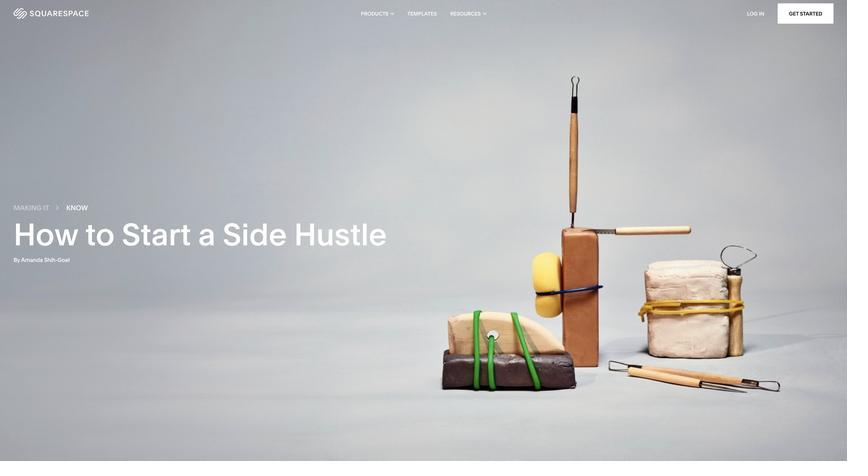 Task type: describe. For each thing, give the bounding box(es) containing it.
know link
[[66, 204, 88, 212]]

making
[[14, 204, 42, 212]]

hustle
[[294, 216, 387, 253]]

making it
[[14, 204, 49, 212]]

products button
[[361, 0, 394, 27]]

resources button
[[450, 0, 486, 27]]

squarespace logo image
[[14, 8, 89, 19]]

know
[[66, 204, 88, 212]]

a
[[198, 216, 216, 253]]

amanda
[[21, 257, 43, 263]]

how to start a side hustle by amanda shih-goel
[[14, 216, 387, 263]]

making it link
[[14, 204, 49, 212]]

squarespace logo link
[[14, 8, 178, 19]]

get
[[789, 10, 799, 17]]

goel
[[57, 257, 70, 263]]

by
[[14, 257, 20, 263]]

side
[[223, 216, 287, 253]]

get started link
[[778, 3, 834, 24]]

start
[[122, 216, 191, 253]]



Task type: vqa. For each thing, say whether or not it's contained in the screenshot.
the bottom Design
no



Task type: locate. For each thing, give the bounding box(es) containing it.
get started
[[789, 10, 822, 17]]

templates
[[407, 10, 437, 17]]

started
[[800, 10, 822, 17]]

templates link
[[407, 0, 437, 27]]

how
[[14, 216, 78, 253]]

log
[[747, 10, 758, 17]]

it
[[43, 204, 49, 212]]

resources
[[450, 10, 481, 17]]

products
[[361, 10, 389, 17]]

to
[[85, 216, 115, 253]]

shih-
[[44, 257, 57, 263]]

log             in link
[[747, 10, 764, 17]]

in
[[759, 10, 764, 17]]

log             in
[[747, 10, 764, 17]]



